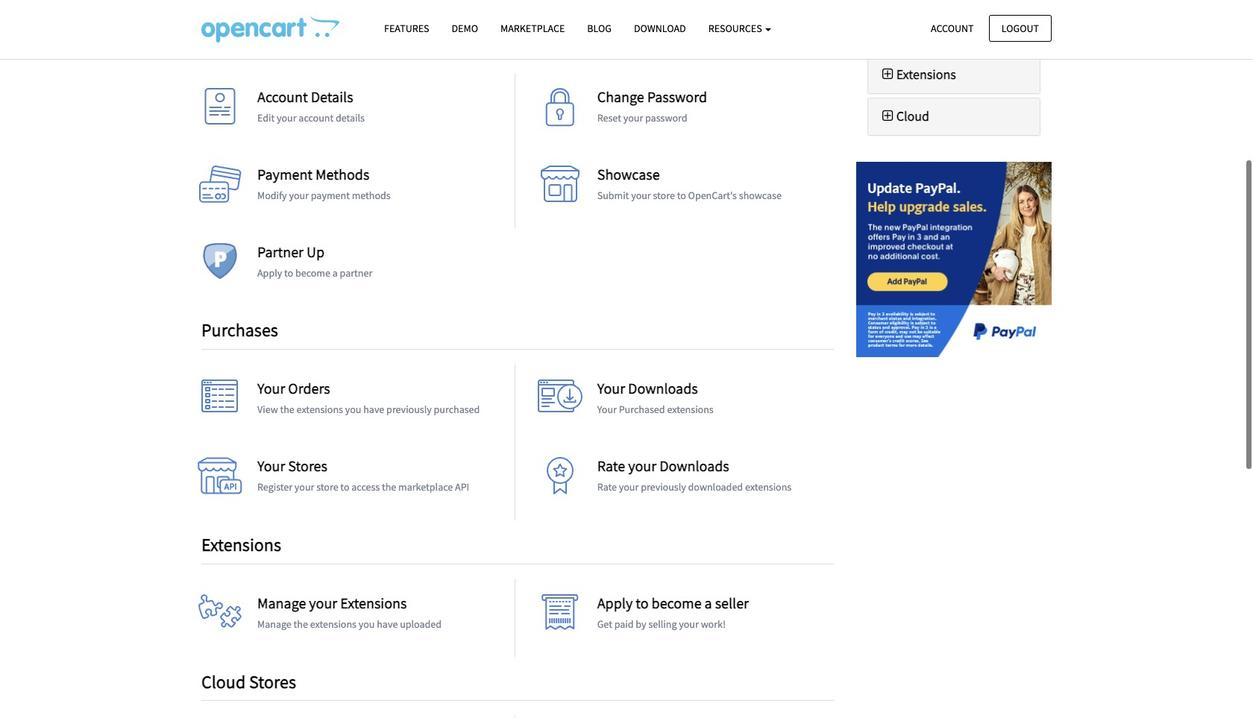 Task type: vqa. For each thing, say whether or not it's contained in the screenshot.


Task type: locate. For each thing, give the bounding box(es) containing it.
rate your previously downloaded extensions link
[[597, 480, 792, 494]]

previously down rate your downloads link
[[641, 480, 686, 494]]

to
[[677, 188, 686, 202], [284, 266, 293, 279], [340, 480, 349, 494], [636, 594, 649, 612]]

features
[[384, 22, 429, 35]]

stores inside your stores register your store to access the marketplace api
[[288, 457, 327, 475]]

0 horizontal spatial store
[[316, 480, 338, 494]]

1 horizontal spatial apply
[[597, 594, 633, 612]]

previously
[[386, 403, 432, 416], [641, 480, 686, 494]]

0 vertical spatial apply
[[257, 266, 282, 279]]

apply to become a seller get paid by selling your work!
[[597, 594, 749, 631]]

your down rate your downloads link
[[619, 480, 639, 494]]

you down manage your extensions link
[[359, 617, 375, 631]]

become down up
[[295, 266, 330, 279]]

change password reset your password
[[597, 87, 707, 124]]

the right access
[[382, 480, 396, 494]]

account up edit
[[257, 87, 308, 106]]

0 horizontal spatial become
[[295, 266, 330, 279]]

payment
[[257, 165, 313, 183]]

extensions inside your downloads your purchased extensions
[[667, 403, 714, 416]]

edit
[[257, 111, 275, 124]]

1 horizontal spatial a
[[705, 594, 712, 612]]

the
[[280, 403, 295, 416], [382, 480, 396, 494], [294, 617, 308, 631]]

your downloads your purchased extensions
[[597, 379, 714, 416]]

0 vertical spatial cloud
[[896, 108, 929, 125]]

0 vertical spatial have
[[363, 403, 384, 416]]

apply inside the partner up apply to become a partner
[[257, 266, 282, 279]]

apply up paid
[[597, 594, 633, 612]]

extensions inside manage your extensions manage the extensions you have uploaded
[[310, 617, 357, 631]]

your for your orders
[[257, 379, 285, 398]]

2 vertical spatial extensions
[[340, 594, 407, 612]]

1 vertical spatial become
[[652, 594, 702, 612]]

extensions down manage your extensions link
[[310, 617, 357, 631]]

1 vertical spatial stores
[[249, 670, 296, 693]]

extensions
[[896, 66, 956, 83], [201, 533, 281, 556], [340, 594, 407, 612]]

1 horizontal spatial store
[[653, 188, 675, 202]]

1 vertical spatial the
[[382, 480, 396, 494]]

opencart - your account image
[[201, 16, 339, 43]]

showcase image
[[538, 165, 582, 210]]

1 vertical spatial apply
[[597, 594, 633, 612]]

extensions up manage the extensions you have uploaded 'link'
[[340, 594, 407, 612]]

1 horizontal spatial become
[[652, 594, 702, 612]]

extensions inside rate your downloads rate your previously downloaded extensions
[[745, 480, 792, 494]]

to left access
[[340, 480, 349, 494]]

your down showcase link
[[631, 188, 651, 202]]

account
[[931, 21, 974, 35], [201, 27, 262, 50], [257, 87, 308, 106]]

cloud down extensions link
[[896, 108, 929, 125]]

purchases
[[896, 24, 954, 41], [201, 319, 278, 342]]

0 vertical spatial you
[[345, 403, 361, 416]]

0 horizontal spatial cloud
[[201, 670, 246, 693]]

have up your stores register your store to access the marketplace api
[[363, 403, 384, 416]]

to inside your stores register your store to access the marketplace api
[[340, 480, 349, 494]]

blog
[[587, 22, 612, 35]]

1 vertical spatial a
[[705, 594, 712, 612]]

apply down partner
[[257, 266, 282, 279]]

your inside the your orders view the extensions you have previously purchased
[[257, 379, 285, 398]]

partner
[[257, 242, 304, 261]]

you inside the your orders view the extensions you have previously purchased
[[345, 403, 361, 416]]

payment methods image
[[198, 165, 242, 210]]

1 vertical spatial previously
[[641, 480, 686, 494]]

features link
[[373, 16, 440, 42]]

0 horizontal spatial a
[[332, 266, 338, 279]]

the down manage your extensions link
[[294, 617, 308, 631]]

0 vertical spatial rate
[[597, 457, 625, 475]]

seller
[[715, 594, 749, 612]]

your right the reset
[[623, 111, 643, 124]]

extensions right downloaded
[[745, 480, 792, 494]]

your down your stores link
[[295, 480, 314, 494]]

1 horizontal spatial cloud
[[896, 108, 929, 125]]

1 rate from the top
[[597, 457, 625, 475]]

0 vertical spatial previously
[[386, 403, 432, 416]]

1 vertical spatial extensions
[[201, 533, 281, 556]]

manage your extensions link
[[257, 594, 407, 612]]

store
[[653, 188, 675, 202], [316, 480, 338, 494]]

to up by
[[636, 594, 649, 612]]

you up your stores register your store to access the marketplace api
[[345, 403, 361, 416]]

0 vertical spatial a
[[332, 266, 338, 279]]

1 horizontal spatial extensions
[[340, 594, 407, 612]]

your
[[277, 111, 297, 124], [623, 111, 643, 124], [289, 188, 309, 202], [631, 188, 651, 202], [628, 457, 657, 475], [295, 480, 314, 494], [619, 480, 639, 494], [309, 594, 337, 612], [679, 617, 699, 631]]

store left access
[[316, 480, 338, 494]]

0 vertical spatial become
[[295, 266, 330, 279]]

payment methods modify your payment methods
[[257, 165, 391, 202]]

register
[[257, 480, 292, 494]]

extensions link
[[879, 66, 956, 83]]

0 horizontal spatial extensions
[[201, 533, 281, 556]]

purchases down apply to become a partner image
[[201, 319, 278, 342]]

have inside the your orders view the extensions you have previously purchased
[[363, 403, 384, 416]]

downloads inside your downloads your purchased extensions
[[628, 379, 698, 398]]

store down the showcase
[[653, 188, 675, 202]]

extensions down register at the bottom left of the page
[[201, 533, 281, 556]]

manage
[[257, 594, 306, 612], [257, 617, 291, 631]]

rate
[[597, 457, 625, 475], [597, 480, 617, 494]]

reset
[[597, 111, 621, 124]]

cloud stores
[[201, 670, 296, 693]]

1 vertical spatial rate
[[597, 480, 617, 494]]

extensions
[[297, 403, 343, 416], [667, 403, 714, 416], [745, 480, 792, 494], [310, 617, 357, 631]]

your inside change password reset your password
[[623, 111, 643, 124]]

have inside manage your extensions manage the extensions you have uploaded
[[377, 617, 398, 631]]

0 vertical spatial stores
[[288, 457, 327, 475]]

your up manage the extensions you have uploaded 'link'
[[309, 594, 337, 612]]

methods
[[352, 188, 391, 202]]

your up rate your previously downloaded extensions link
[[628, 457, 657, 475]]

1 manage from the top
[[257, 594, 306, 612]]

1 horizontal spatial purchases
[[896, 24, 954, 41]]

your up 'view' on the bottom left of page
[[257, 379, 285, 398]]

your right edit
[[277, 111, 297, 124]]

stores
[[288, 457, 327, 475], [249, 670, 296, 693]]

purchases up extensions link
[[896, 24, 954, 41]]

1 vertical spatial have
[[377, 617, 398, 631]]

reset your password link
[[597, 111, 687, 124]]

1 vertical spatial downloads
[[660, 457, 729, 475]]

0 vertical spatial the
[[280, 403, 295, 416]]

1 horizontal spatial previously
[[641, 480, 686, 494]]

your down payment
[[289, 188, 309, 202]]

you
[[345, 403, 361, 416], [359, 617, 375, 631]]

modify
[[257, 188, 287, 202]]

2 horizontal spatial extensions
[[896, 66, 956, 83]]

opencart's
[[688, 188, 737, 202]]

get
[[597, 617, 612, 631]]

downloads up your purchased extensions link
[[628, 379, 698, 398]]

register your store to access the marketplace api link
[[257, 480, 469, 494]]

0 horizontal spatial previously
[[386, 403, 432, 416]]

your stores image
[[198, 457, 242, 502]]

your inside the account details edit your account details
[[277, 111, 297, 124]]

a
[[332, 266, 338, 279], [705, 594, 712, 612]]

showcase link
[[597, 165, 660, 183]]

to left opencart's
[[677, 188, 686, 202]]

become up selling
[[652, 594, 702, 612]]

store inside showcase submit your store to opencart's showcase
[[653, 188, 675, 202]]

purchased
[[619, 403, 665, 416]]

your up purchased
[[597, 379, 625, 398]]

have
[[363, 403, 384, 416], [377, 617, 398, 631]]

account details edit your account details
[[257, 87, 365, 124]]

a left partner
[[332, 266, 338, 279]]

0 vertical spatial store
[[653, 188, 675, 202]]

apply
[[257, 266, 282, 279], [597, 594, 633, 612]]

0 vertical spatial manage
[[257, 594, 306, 612]]

your up register at the bottom left of the page
[[257, 457, 285, 475]]

your inside your stores register your store to access the marketplace api
[[295, 480, 314, 494]]

payment
[[311, 188, 350, 202]]

0 horizontal spatial apply
[[257, 266, 282, 279]]

0 vertical spatial downloads
[[628, 379, 698, 398]]

your inside your stores register your store to access the marketplace api
[[257, 457, 285, 475]]

account up account "image"
[[201, 27, 262, 50]]

your left work! on the right of the page
[[679, 617, 699, 631]]

1 vertical spatial cloud
[[201, 670, 246, 693]]

2 vertical spatial the
[[294, 617, 308, 631]]

your inside "payment methods modify your payment methods"
[[289, 188, 309, 202]]

the inside your stores register your store to access the marketplace api
[[382, 480, 396, 494]]

the right 'view' on the bottom left of page
[[280, 403, 295, 416]]

a up work! on the right of the page
[[705, 594, 712, 612]]

1 vertical spatial purchases
[[201, 319, 278, 342]]

to inside apply to become a seller get paid by selling your work!
[[636, 594, 649, 612]]

extensions down orders in the bottom of the page
[[297, 403, 343, 416]]

become inside apply to become a seller get paid by selling your work!
[[652, 594, 702, 612]]

to down 'partner up' link
[[284, 266, 293, 279]]

by
[[636, 617, 646, 631]]

cloud for cloud
[[896, 108, 929, 125]]

apply inside apply to become a seller get paid by selling your work!
[[597, 594, 633, 612]]

extensions down your downloads link
[[667, 403, 714, 416]]

1 vertical spatial you
[[359, 617, 375, 631]]

purchased
[[434, 403, 480, 416]]

1 vertical spatial manage
[[257, 617, 291, 631]]

your inside showcase submit your store to opencart's showcase
[[631, 188, 651, 202]]

previously left purchased
[[386, 403, 432, 416]]

cloud down manage your extensions "image"
[[201, 670, 246, 693]]

to inside the partner up apply to become a partner
[[284, 266, 293, 279]]

account details link
[[257, 87, 353, 106]]

your
[[257, 379, 285, 398], [597, 379, 625, 398], [597, 403, 617, 416], [257, 457, 285, 475]]

details
[[336, 111, 365, 124]]

downloads up rate your previously downloaded extensions link
[[660, 457, 729, 475]]

have left the uploaded
[[377, 617, 398, 631]]

extensions down 'purchases' link
[[896, 66, 956, 83]]

1 vertical spatial store
[[316, 480, 338, 494]]

account inside the account details edit your account details
[[257, 87, 308, 106]]



Task type: describe. For each thing, give the bounding box(es) containing it.
payment methods link
[[257, 165, 369, 183]]

api
[[455, 480, 469, 494]]

your inside manage your extensions manage the extensions you have uploaded
[[309, 594, 337, 612]]

account image
[[198, 88, 242, 133]]

logout link
[[989, 15, 1052, 42]]

the inside the your orders view the extensions you have previously purchased
[[280, 403, 295, 416]]

marketplace link
[[489, 16, 576, 42]]

paid
[[614, 617, 634, 631]]

password
[[645, 111, 687, 124]]

extensions inside manage your extensions manage the extensions you have uploaded
[[340, 594, 407, 612]]

partner up link
[[257, 242, 325, 261]]

change
[[597, 87, 644, 106]]

partner
[[340, 266, 372, 279]]

become inside the partner up apply to become a partner
[[295, 266, 330, 279]]

your downloads link
[[597, 379, 698, 398]]

apply to become a partner image
[[198, 243, 242, 288]]

to inside showcase submit your store to opencart's showcase
[[677, 188, 686, 202]]

plus square o image
[[879, 110, 896, 123]]

marketplace
[[398, 480, 453, 494]]

up
[[307, 242, 325, 261]]

rate your downloads rate your previously downloaded extensions
[[597, 457, 792, 494]]

password
[[647, 87, 707, 106]]

apply to become a seller link
[[597, 594, 749, 612]]

manage the extensions you have uploaded link
[[257, 617, 442, 631]]

downloaded
[[688, 480, 743, 494]]

your stores link
[[257, 457, 327, 475]]

your purchased extensions link
[[597, 403, 714, 416]]

your orders view the extensions you have previously purchased
[[257, 379, 480, 416]]

showcase
[[739, 188, 782, 202]]

your stores register your store to access the marketplace api
[[257, 457, 469, 494]]

previously inside the your orders view the extensions you have previously purchased
[[386, 403, 432, 416]]

0 vertical spatial extensions
[[896, 66, 956, 83]]

0 vertical spatial purchases
[[896, 24, 954, 41]]

the inside manage your extensions manage the extensions you have uploaded
[[294, 617, 308, 631]]

view the extensions you have previously purchased link
[[257, 403, 480, 416]]

orders
[[288, 379, 330, 398]]

stores for your
[[288, 457, 327, 475]]

resources link
[[697, 16, 783, 42]]

a inside the partner up apply to become a partner
[[332, 266, 338, 279]]

submit
[[597, 188, 629, 202]]

you inside manage your extensions manage the extensions you have uploaded
[[359, 617, 375, 631]]

work!
[[701, 617, 726, 631]]

download
[[634, 22, 686, 35]]

edit your account details link
[[257, 111, 365, 124]]

partner up apply to become a partner
[[257, 242, 372, 279]]

get paid by selling your work! link
[[597, 617, 726, 631]]

account link
[[918, 15, 987, 42]]

change password link
[[597, 87, 707, 106]]

your downloads image
[[538, 380, 582, 425]]

downloads inside rate your downloads rate your previously downloaded extensions
[[660, 457, 729, 475]]

apply to become a partner link
[[257, 266, 372, 279]]

rate your downloads image
[[538, 457, 582, 502]]

your for your stores
[[257, 457, 285, 475]]

demo
[[452, 22, 478, 35]]

showcase
[[597, 165, 660, 183]]

change password image
[[538, 88, 582, 133]]

your for your downloads
[[597, 379, 625, 398]]

logout
[[1002, 21, 1039, 35]]

methods
[[316, 165, 369, 183]]

selling
[[649, 617, 677, 631]]

plus square o image
[[879, 68, 896, 82]]

resources
[[708, 22, 764, 35]]

modify your payment methods link
[[257, 188, 391, 202]]

rate your downloads link
[[597, 457, 729, 475]]

marketplace
[[501, 22, 565, 35]]

2 rate from the top
[[597, 480, 617, 494]]

apply to become a seller image
[[538, 594, 582, 639]]

account up extensions link
[[931, 21, 974, 35]]

your orders link
[[257, 379, 330, 398]]

download link
[[623, 16, 697, 42]]

a inside apply to become a seller get paid by selling your work!
[[705, 594, 712, 612]]

2 manage from the top
[[257, 617, 291, 631]]

store inside your stores register your store to access the marketplace api
[[316, 480, 338, 494]]

view
[[257, 403, 278, 416]]

cloud for cloud stores
[[201, 670, 246, 693]]

account
[[299, 111, 334, 124]]

uploaded
[[400, 617, 442, 631]]

manage your extensions image
[[198, 594, 242, 639]]

paypal image
[[856, 162, 1052, 358]]

blog link
[[576, 16, 623, 42]]

details
[[311, 87, 353, 106]]

submit your store to opencart's showcase link
[[597, 188, 782, 202]]

demo link
[[440, 16, 489, 42]]

stores for cloud
[[249, 670, 296, 693]]

your inside apply to become a seller get paid by selling your work!
[[679, 617, 699, 631]]

cloud link
[[879, 108, 929, 125]]

your orders image
[[198, 380, 242, 425]]

purchases link
[[879, 24, 954, 41]]

access
[[352, 480, 380, 494]]

your left purchased
[[597, 403, 617, 416]]

previously inside rate your downloads rate your previously downloaded extensions
[[641, 480, 686, 494]]

0 horizontal spatial purchases
[[201, 319, 278, 342]]

extensions inside the your orders view the extensions you have previously purchased
[[297, 403, 343, 416]]

manage your extensions manage the extensions you have uploaded
[[257, 594, 442, 631]]

showcase submit your store to opencart's showcase
[[597, 165, 782, 202]]



